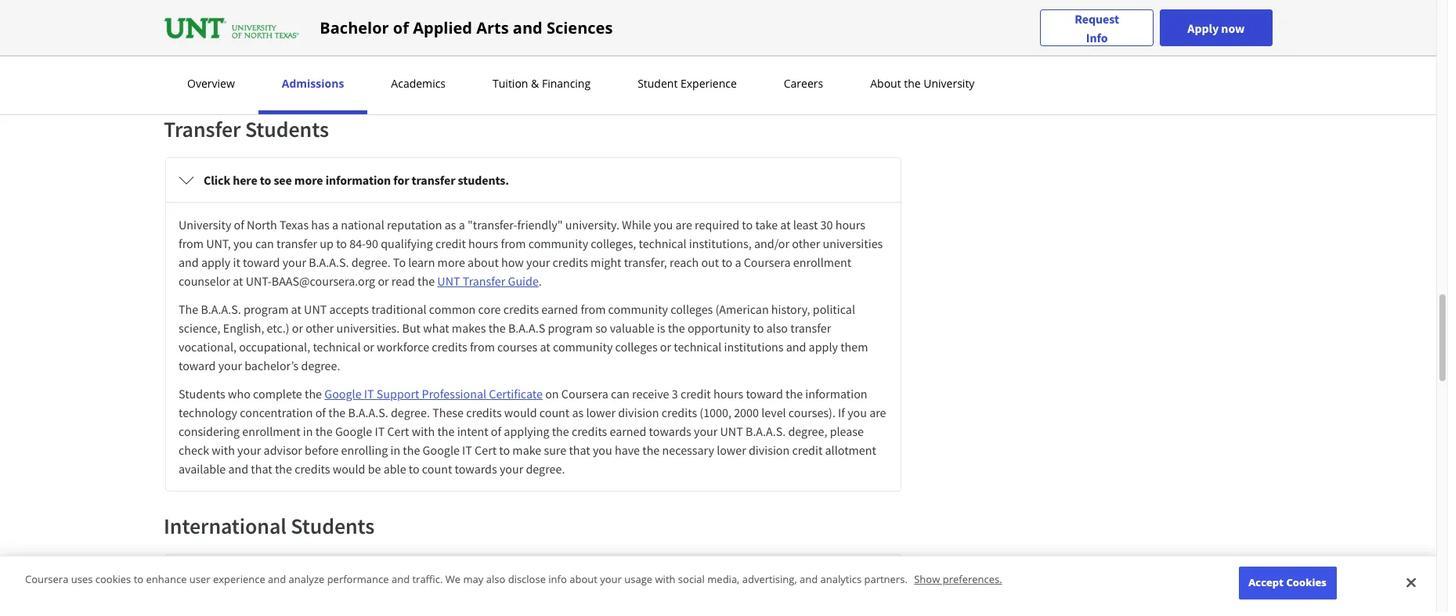 Task type: vqa. For each thing, say whether or not it's contained in the screenshot.
University of North Texas has a national reputation as a "transfer-friendly" university. While you are required to take at least 30 hours from UNT, you can transfer up to 84-90 qualifying credit hours from community colleges, technical institutions, and/or other universities and apply it toward your B.A.A.S. degree. To learn more about how your credits might transfer, reach out to a Coursera enrollment counselor at UNT-BAAS@coursera.org or read the
yes



Task type: describe. For each thing, give the bounding box(es) containing it.
bachelor's
[[245, 358, 299, 374]]

from up so on the left bottom of page
[[581, 302, 606, 317]]

1 horizontal spatial that
[[569, 443, 591, 458]]

0 horizontal spatial .
[[539, 273, 542, 289]]

technical down opportunity
[[674, 339, 722, 355]]

partners.
[[865, 573, 908, 587]]

it
[[233, 255, 240, 270]]

to right way
[[616, 14, 627, 30]]

about the university link
[[866, 76, 980, 91]]

0 horizontal spatial it
[[364, 386, 374, 402]]

credits right applying
[[572, 424, 607, 440]]

0 horizontal spatial with
[[212, 443, 235, 458]]

the b.a.a.s. program at unt accepts traditional common core credits earned from community colleges (american history, political science, english, etc.) or other universities. but what makes the b.a.a.s program so valuable is the opportunity to also transfer vocational, occupational, technical or workforce credits from courses at community colleges or technical institutions and apply them toward your bachelor's degree.
[[179, 302, 868, 374]]

0 vertical spatial google
[[325, 386, 362, 402]]

your down considering
[[237, 443, 261, 458]]

the right have
[[643, 443, 660, 458]]

more inside "university of north texas has a national reputation as a "transfer-friendly" university. while you are required to take at least 30 hours from unt, you can transfer up to 84-90 qualifying credit hours from community colleges, technical institutions, and/or other universities and apply it toward your b.a.a.s. degree. to learn more about how your credits might transfer, reach out to a coursera enrollment counselor at unt-baas@coursera.org or read the"
[[438, 255, 465, 270]]

best
[[568, 14, 590, 30]]

2 vertical spatial google
[[423, 443, 460, 458]]

2 horizontal spatial it
[[462, 443, 472, 458]]

to left 84- in the left of the page
[[336, 236, 347, 251]]

1 vertical spatial community
[[608, 302, 668, 317]]

earned inside on coursera can receive 3 credit hours toward the information technology concentration of the b.a.a.s. degree. these credits would count as lower division credits (1000, 2000 level courses). if you are considering enrollment in the google it cert with the intent of applying the credits earned towards your unt b.a.a.s. degree, please check with your advisor before enrolling in the google it cert to make sure that you have the necessary lower division credit allotment available and that the credits would be able to count towards your degree.
[[610, 424, 647, 440]]

academics link
[[387, 76, 451, 91]]

careers
[[784, 76, 824, 91]]

while
[[622, 217, 651, 233]]

your down make
[[500, 461, 524, 477]]

show preferences. link
[[914, 573, 1003, 587]]

as inside "university of north texas has a national reputation as a "transfer-friendly" university. while you are required to take at least 30 hours from unt, you can transfer up to 84-90 qualifying credit hours from community colleges, technical institutions, and/or other universities and apply it toward your b.a.a.s. degree. to learn more about how your credits might transfer, reach out to a coursera enrollment counselor at unt-baas@coursera.org or read the"
[[445, 217, 456, 233]]

common
[[429, 302, 476, 317]]

your inside "privacy" "alert dialog"
[[600, 573, 622, 587]]

you right while
[[654, 217, 673, 233]]

duolingo,
[[663, 64, 714, 80]]

transfer inside dropdown button
[[412, 172, 456, 188]]

the up the "before"
[[316, 424, 333, 440]]

request info button
[[1041, 9, 1154, 47]]

to up "toefl,"
[[736, 0, 746, 11]]

analyze
[[289, 573, 325, 587]]

0 horizontal spatial transfer
[[164, 115, 241, 143]]

bachelor
[[320, 17, 389, 38]]

proficiency
[[563, 64, 621, 80]]

support
[[377, 386, 419, 402]]

hours inside on coursera can receive 3 credit hours toward the information technology concentration of the b.a.a.s. degree. these credits would count as lower division credits (1000, 2000 level courses). if you are considering enrollment in the google it cert with the intent of applying the credits earned towards your unt b.a.a.s. degree, please check with your advisor before enrolling in the google it cert to make sure that you have the necessary lower division credit allotment available and that the credits would be able to count towards your degree.
[[714, 386, 744, 402]]

the up able
[[403, 443, 420, 458]]

the up sure
[[552, 424, 569, 440]]

credits up intent
[[466, 405, 502, 421]]

0 vertical spatial colleges
[[671, 302, 713, 317]]

submit
[[326, 64, 363, 80]]

uses
[[71, 573, 93, 587]]

the right about
[[904, 76, 921, 91]]

apply
[[1188, 20, 1219, 36]]

apply now button
[[1160, 9, 1273, 46]]

(american
[[716, 302, 769, 317]]

1 vertical spatial english
[[472, 64, 510, 80]]

0 vertical spatial lower
[[586, 405, 616, 421]]

&
[[531, 76, 539, 91]]

can inside "university of north texas has a national reputation as a "transfer-friendly" university. while you are required to take at least 30 hours from unt, you can transfer up to 84-90 qualifying credit hours from community colleges, technical institutions, and/or other universities and apply it toward your b.a.a.s. degree. to learn more about how your credits might transfer, reach out to a coursera enrollment counselor at unt-baas@coursera.org or read the"
[[255, 236, 274, 251]]

applying
[[504, 424, 550, 440]]

concentration
[[240, 405, 313, 421]]

on
[[545, 386, 559, 402]]

tuition & financing link
[[488, 76, 596, 91]]

workforce
[[377, 339, 429, 355]]

and/or
[[754, 236, 790, 251]]

media,
[[708, 573, 740, 587]]

credits up b.a.a.s
[[504, 302, 539, 317]]

up inside . students may transfer up to 90 credit hours towards their degree. an advisor will give individual consultations to determine the best way to include previous credit hours.
[[719, 0, 733, 11]]

unt inside on coursera can receive 3 credit hours toward the information technology concentration of the b.a.a.s. degree. these credits would count as lower division credits (1000, 2000 level courses). if you are considering enrollment in the google it cert with the intent of applying the credits earned towards your unt b.a.a.s. degree, please check with your advisor before enrolling in the google it cert to make sure that you have the necessary lower division credit allotment available and that the credits would be able to count towards your degree.
[[720, 424, 743, 440]]

1 vertical spatial lower
[[717, 443, 746, 458]]

1 vertical spatial in
[[391, 443, 400, 458]]

degree. down sure
[[526, 461, 565, 477]]

or down the universities.
[[363, 339, 374, 355]]

from down makes
[[470, 339, 495, 355]]

the down concentration
[[275, 461, 292, 477]]

degree. inside the b.a.a.s. program at unt accepts traditional common core credits earned from community colleges (american history, political science, english, etc.) or other universities. but what makes the b.a.a.s program so valuable is the opportunity to also transfer vocational, occupational, technical or workforce credits from courses at community colleges or technical institutions and apply them toward your bachelor's degree.
[[301, 358, 340, 374]]

necessary
[[662, 443, 715, 458]]

information inside dropdown button
[[326, 172, 391, 188]]

careers link
[[779, 76, 828, 91]]

credit right 3
[[681, 386, 711, 402]]

b.a.a.s. inside the b.a.a.s. program at unt accepts traditional common core credits earned from community colleges (american history, political science, english, etc.) or other universities. but what makes the b.a.a.s program so valuable is the opportunity to also transfer vocational, occupational, technical or workforce credits from courses at community colleges or technical institutions and apply them toward your bachelor's degree.
[[201, 302, 241, 317]]

student
[[638, 76, 678, 91]]

make
[[513, 443, 542, 458]]

transfer,
[[624, 255, 667, 270]]

experience
[[213, 573, 265, 587]]

accept cookies button
[[1239, 568, 1337, 600]]

the up courses).
[[786, 386, 803, 402]]

community inside "university of north texas has a national reputation as a "transfer-friendly" university. while you are required to take at least 30 hours from unt, you can transfer up to 84-90 qualifying credit hours from community colleges, technical institutions, and/or other universities and apply it toward your b.a.a.s. degree. to learn more about how your credits might transfer, reach out to a coursera enrollment counselor at unt-baas@coursera.org or read the"
[[529, 236, 588, 251]]

b.a.a.s. down 'level' on the bottom of page
[[746, 424, 786, 440]]

hours down "transfer-
[[469, 236, 499, 251]]

1 vertical spatial it
[[375, 424, 385, 440]]

what
[[423, 320, 449, 336]]

b.a.a.s
[[508, 320, 545, 336]]

degree,
[[789, 424, 828, 440]]

90 inside "university of north texas has a national reputation as a "transfer-friendly" university. while you are required to take at least 30 hours from unt, you can transfer up to 84-90 qualifying credit hours from community colleges, technical institutions, and/or other universities and apply it toward your b.a.a.s. degree. to learn more about how your credits might transfer, reach out to a coursera enrollment counselor at unt-baas@coursera.org or read the"
[[366, 236, 378, 251]]

0 vertical spatial program
[[244, 302, 289, 317]]

on coursera can receive 3 credit hours toward the information technology concentration of the b.a.a.s. degree. these credits would count as lower division credits (1000, 2000 level courses). if you are considering enrollment in the google it cert with the intent of applying the credits earned towards your unt b.a.a.s. degree, please check with your advisor before enrolling in the google it cert to make sure that you have the necessary lower division credit allotment available and that the credits would be able to count towards your degree.
[[179, 386, 887, 477]]

to left determine
[[478, 14, 489, 30]]

determine
[[491, 14, 545, 30]]

privacy alert dialog
[[0, 557, 1437, 613]]

1 vertical spatial division
[[749, 443, 790, 458]]

toward inside the b.a.a.s. program at unt accepts traditional common core credits earned from community colleges (american history, political science, english, etc.) or other universities. but what makes the b.a.a.s program so valuable is the opportunity to also transfer vocational, occupational, technical or workforce credits from courses at community colleges or technical institutions and apply them toward your bachelor's degree.
[[179, 358, 216, 374]]

and left traffic.
[[392, 573, 410, 587]]

towards inside . students may transfer up to 90 credit hours towards their degree. an advisor will give individual consultations to determine the best way to include previous credit hours.
[[829, 0, 872, 11]]

learn
[[408, 255, 435, 270]]

student experience
[[638, 76, 737, 91]]

overview
[[187, 76, 235, 91]]

to inside the b.a.a.s. program at unt accepts traditional common core credits earned from community colleges (american history, political science, english, etc.) or other universities. but what makes the b.a.a.s program so valuable is the opportunity to also transfer vocational, occupational, technical or workforce credits from courses at community colleges or technical institutions and apply them toward your bachelor's degree.
[[753, 320, 764, 336]]

with inside "privacy" "alert dialog"
[[655, 573, 676, 587]]

0 horizontal spatial colleges
[[615, 339, 658, 355]]

of up the "before"
[[315, 405, 326, 421]]

or down is
[[660, 339, 671, 355]]

credit up hours.
[[764, 0, 794, 11]]

international students
[[164, 512, 375, 541]]

traffic.
[[412, 573, 443, 587]]

please
[[830, 424, 864, 440]]

to
[[393, 255, 406, 270]]

1 vertical spatial towards
[[649, 424, 692, 440]]

technical down the universities.
[[313, 339, 361, 355]]

complete
[[253, 386, 302, 402]]

students for transfer
[[245, 115, 329, 143]]

and left analyze
[[268, 573, 286, 587]]

of inside "university of north texas has a national reputation as a "transfer-friendly" university. while you are required to take at least 30 hours from unt, you can transfer up to 84-90 qualifying credit hours from community colleges, technical institutions, and/or other universities and apply it toward your b.a.a.s. degree. to learn more about how your credits might transfer, reach out to a coursera enrollment counselor at unt-baas@coursera.org or read the"
[[234, 217, 244, 233]]

are inside "university of north texas has a national reputation as a "transfer-friendly" university. while you are required to take at least 30 hours from unt, you can transfer up to 84-90 qualifying credit hours from community colleges, technical institutions, and/or other universities and apply it toward your b.a.a.s. degree. to learn more about how your credits might transfer, reach out to a coursera enrollment counselor at unt-baas@coursera.org or read the"
[[676, 217, 692, 233]]

level
[[762, 405, 786, 421]]

credit left hours.
[[718, 14, 749, 30]]

hours up universities
[[836, 217, 866, 233]]

previous
[[671, 14, 716, 30]]

click
[[204, 172, 230, 188]]

sure
[[544, 443, 567, 458]]

show
[[914, 573, 940, 587]]

english,
[[223, 320, 264, 336]]

guide
[[508, 273, 539, 289]]

technical inside "university of north texas has a national reputation as a "transfer-friendly" university. while you are required to take at least 30 hours from unt, you can transfer up to 84-90 qualifying credit hours from community colleges, technical institutions, and/or other universities and apply it toward your b.a.a.s. degree. to learn more about how your credits might transfer, reach out to a coursera enrollment counselor at unt-baas@coursera.org or read the"
[[639, 236, 687, 251]]

about inside "university of north texas has a national reputation as a "transfer-friendly" university. while you are required to take at least 30 hours from unt, you can transfer up to 84-90 qualifying credit hours from community colleges, technical institutions, and/or other universities and apply it toward your b.a.a.s. degree. to learn more about how your credits might transfer, reach out to a coursera enrollment counselor at unt-baas@coursera.org or read the"
[[468, 255, 499, 270]]

you left have
[[593, 443, 612, 458]]

university of north texas image
[[164, 15, 301, 40]]

their
[[179, 14, 203, 30]]

unt-
[[246, 273, 272, 289]]

1 horizontal spatial a
[[459, 217, 465, 233]]

2 horizontal spatial a
[[735, 255, 742, 270]]

0 horizontal spatial a
[[332, 217, 338, 233]]

the
[[179, 302, 198, 317]]

your down (1000,
[[694, 424, 718, 440]]

to inside "privacy" "alert dialog"
[[134, 573, 143, 587]]

3
[[672, 386, 678, 402]]

you up it
[[233, 236, 253, 251]]

at down it
[[233, 273, 243, 289]]

credits down what
[[432, 339, 468, 355]]

academics
[[391, 76, 446, 91]]

exams:
[[624, 64, 661, 80]]

also inside "privacy" "alert dialog"
[[486, 573, 506, 587]]

take
[[756, 217, 778, 233]]

b.a.a.s. down students who complete the google it support professional certificate
[[348, 405, 388, 421]]

unt transfer guide .
[[437, 273, 542, 289]]

info
[[549, 573, 567, 587]]

at right take
[[781, 217, 791, 233]]

students who complete the google it support professional certificate
[[179, 386, 543, 402]]

earned inside the b.a.a.s. program at unt accepts traditional common core credits earned from community colleges (american history, political science, english, etc.) or other universities. but what makes the b.a.a.s program so valuable is the opportunity to also transfer vocational, occupational, technical or workforce credits from courses at community colleges or technical institutions and apply them toward your bachelor's degree.
[[542, 302, 578, 317]]

institutions
[[724, 339, 784, 355]]

accept cookies
[[1249, 576, 1327, 590]]

intent
[[457, 424, 489, 440]]

national
[[341, 217, 384, 233]]

language
[[513, 64, 561, 80]]

the inside . students may transfer up to 90 credit hours towards their degree. an advisor will give individual consultations to determine the best way to include previous credit hours.
[[548, 14, 565, 30]]

1 vertical spatial international
[[164, 512, 287, 541]]

your up baas@coursera.org
[[283, 255, 306, 270]]

credit down degree,
[[792, 443, 823, 458]]

read
[[392, 273, 415, 289]]

credits down the "before"
[[295, 461, 330, 477]]

and inside the b.a.a.s. program at unt accepts traditional common core credits earned from community colleges (american history, political science, english, etc.) or other universities. but what makes the b.a.a.s program so valuable is the opportunity to also transfer vocational, occupational, technical or workforce credits from courses at community colleges or technical institutions and apply them toward your bachelor's degree.
[[786, 339, 807, 355]]

request
[[1075, 11, 1120, 26]]

of inside english proficiency international students must submit one of the following english language proficiency exams: duolingo, toefl, ielts, or apte
[[388, 64, 398, 80]]

who
[[228, 386, 251, 402]]

at down baas@coursera.org
[[291, 302, 302, 317]]

the right is
[[668, 320, 685, 336]]

to right out
[[722, 255, 733, 270]]

degree. down support
[[391, 405, 430, 421]]

1 vertical spatial cert
[[475, 443, 497, 458]]

at down b.a.a.s
[[540, 339, 551, 355]]

etc.)
[[267, 320, 290, 336]]

you right if
[[848, 405, 867, 421]]

to left make
[[499, 443, 510, 458]]

0 horizontal spatial would
[[333, 461, 365, 477]]

courses).
[[789, 405, 836, 421]]

the down students who complete the google it support professional certificate
[[328, 405, 346, 421]]

other inside the b.a.a.s. program at unt accepts traditional common core credits earned from community colleges (american history, political science, english, etc.) or other universities. but what makes the b.a.a.s program so valuable is the opportunity to also transfer vocational, occupational, technical or workforce credits from courses at community colleges or technical institutions and apply them toward your bachelor's degree.
[[306, 320, 334, 336]]

ielts,
[[755, 64, 786, 80]]

unt inside the b.a.a.s. program at unt accepts traditional common core credits earned from community colleges (american history, political science, english, etc.) or other universities. but what makes the b.a.a.s program so valuable is the opportunity to also transfer vocational, occupational, technical or workforce credits from courses at community colleges or technical institutions and apply them toward your bachelor's degree.
[[304, 302, 327, 317]]

the down these
[[437, 424, 455, 440]]



Task type: locate. For each thing, give the bounding box(es) containing it.
0 horizontal spatial count
[[422, 461, 452, 477]]

the down core at the left of page
[[489, 320, 506, 336]]

1 vertical spatial as
[[572, 405, 584, 421]]

the down learn
[[418, 273, 435, 289]]

to inside dropdown button
[[260, 172, 271, 188]]

2 vertical spatial coursera
[[25, 573, 68, 587]]

1 horizontal spatial cert
[[475, 443, 497, 458]]

0 horizontal spatial division
[[618, 405, 659, 421]]

or left apte
[[788, 64, 800, 80]]

experience
[[681, 76, 737, 91]]

1 horizontal spatial are
[[870, 405, 887, 421]]

1 horizontal spatial division
[[749, 443, 790, 458]]

0 horizontal spatial cert
[[387, 424, 409, 440]]

0 vertical spatial more
[[294, 172, 323, 188]]

0 horizontal spatial can
[[255, 236, 274, 251]]

these
[[433, 405, 464, 421]]

1 vertical spatial coursera
[[562, 386, 609, 402]]

a right the has
[[332, 217, 338, 233]]

0 horizontal spatial enrollment
[[242, 424, 301, 440]]

1 horizontal spatial university
[[924, 76, 975, 91]]

1 horizontal spatial transfer
[[463, 273, 506, 289]]

that up international students
[[251, 461, 272, 477]]

be
[[368, 461, 381, 477]]

qualifying
[[381, 236, 433, 251]]

are
[[676, 217, 692, 233], [870, 405, 887, 421]]

advisor inside . students may transfer up to 90 credit hours towards their degree. an advisor will give individual consultations to determine the best way to include previous credit hours.
[[264, 14, 302, 30]]

must
[[297, 64, 324, 80]]

1 horizontal spatial lower
[[717, 443, 746, 458]]

english down arts
[[472, 64, 510, 80]]

also down the history,
[[767, 320, 788, 336]]

0 horizontal spatial may
[[463, 573, 484, 587]]

tuition & financing
[[493, 76, 591, 91]]

0 vertical spatial towards
[[829, 0, 872, 11]]

coursera
[[744, 255, 791, 270], [562, 386, 609, 402], [25, 573, 68, 587]]

credits down 3
[[662, 405, 697, 421]]

universities
[[823, 236, 883, 251]]

. up b.a.a.s
[[539, 273, 542, 289]]

can inside on coursera can receive 3 credit hours toward the information technology concentration of the b.a.a.s. degree. these credits would count as lower division credits (1000, 2000 level courses). if you are considering enrollment in the google it cert with the intent of applying the credits earned towards your unt b.a.a.s. degree, please check with your advisor before enrolling in the google it cert to make sure that you have the necessary lower division credit allotment available and that the credits would be able to count towards your degree.
[[611, 386, 630, 402]]

0 horizontal spatial are
[[676, 217, 692, 233]]

2 horizontal spatial coursera
[[744, 255, 791, 270]]

from left unt, on the top left
[[179, 236, 204, 251]]

if
[[838, 405, 845, 421]]

able
[[384, 461, 406, 477]]

following
[[421, 64, 469, 80]]

apply down unt, on the top left
[[201, 255, 231, 270]]

1 horizontal spatial with
[[412, 424, 435, 440]]

arts
[[476, 17, 509, 38]]

1 vertical spatial enrollment
[[242, 424, 301, 440]]

1 horizontal spatial coursera
[[562, 386, 609, 402]]

unt up the common
[[437, 273, 460, 289]]

1 horizontal spatial in
[[391, 443, 400, 458]]

lower down 2000
[[717, 443, 746, 458]]

degree. inside . students may transfer up to 90 credit hours towards their degree. an advisor will give individual consultations to determine the best way to include previous credit hours.
[[206, 14, 245, 30]]

1 vertical spatial about
[[570, 573, 598, 587]]

of left applied
[[393, 17, 409, 38]]

your up 'guide' at the top left
[[526, 255, 550, 270]]

towards
[[829, 0, 872, 11], [649, 424, 692, 440], [455, 461, 497, 477]]

institutions,
[[689, 236, 752, 251]]

1 horizontal spatial toward
[[243, 255, 280, 270]]

0 horizontal spatial lower
[[586, 405, 616, 421]]

transfer up core at the left of page
[[463, 273, 506, 289]]

90
[[749, 0, 761, 11], [366, 236, 378, 251]]

reach
[[670, 255, 699, 270]]

information
[[326, 172, 391, 188], [806, 386, 868, 402]]

2 vertical spatial towards
[[455, 461, 497, 477]]

0 horizontal spatial english
[[179, 42, 227, 61]]

1 horizontal spatial would
[[504, 405, 537, 421]]

students for international
[[291, 512, 375, 541]]

2 horizontal spatial toward
[[746, 386, 783, 402]]

transfer down overview
[[164, 115, 241, 143]]

toefl,
[[716, 64, 753, 80]]

the right 'one'
[[401, 64, 418, 80]]

. up way
[[596, 0, 599, 11]]

allotment
[[825, 443, 877, 458]]

apply inside "university of north texas has a national reputation as a "transfer-friendly" university. while you are required to take at least 30 hours from unt, you can transfer up to 84-90 qualifying credit hours from community colleges, technical institutions, and/or other universities and apply it toward your b.a.a.s. degree. to learn more about how your credits might transfer, reach out to a coursera enrollment counselor at unt-baas@coursera.org or read the"
[[201, 255, 231, 270]]

student experience link
[[633, 76, 742, 91]]

1 vertical spatial are
[[870, 405, 887, 421]]

in up able
[[391, 443, 400, 458]]

technical up transfer, in the top left of the page
[[639, 236, 687, 251]]

0 vertical spatial cert
[[387, 424, 409, 440]]

degree. inside "university of north texas has a national reputation as a "transfer-friendly" university. while you are required to take at least 30 hours from unt, you can transfer up to 84-90 qualifying credit hours from community colleges, technical institutions, and/or other universities and apply it toward your b.a.a.s. degree. to learn more about how your credits might transfer, reach out to a coursera enrollment counselor at unt-baas@coursera.org or read the"
[[352, 255, 391, 270]]

0 vertical spatial in
[[303, 424, 313, 440]]

we
[[446, 573, 461, 587]]

transfer up previous
[[676, 0, 717, 11]]

texas
[[280, 217, 309, 233]]

toward up 'level' on the bottom of page
[[746, 386, 783, 402]]

up down the has
[[320, 236, 334, 251]]

would
[[504, 405, 537, 421], [333, 461, 365, 477]]

coursera inside "privacy" "alert dialog"
[[25, 573, 68, 587]]

credit inside "university of north texas has a national reputation as a "transfer-friendly" university. while you are required to take at least 30 hours from unt, you can transfer up to 84-90 qualifying credit hours from community colleges, technical institutions, and/or other universities and apply it toward your b.a.a.s. degree. to learn more about how your credits might transfer, reach out to a coursera enrollment counselor at unt-baas@coursera.org or read the"
[[436, 236, 466, 251]]

b.a.a.s. inside "university of north texas has a national reputation as a "transfer-friendly" university. while you are required to take at least 30 hours from unt, you can transfer up to 84-90 qualifying credit hours from community colleges, technical institutions, and/or other universities and apply it toward your b.a.a.s. degree. to learn more about how your credits might transfer, reach out to a coursera enrollment counselor at unt-baas@coursera.org or read the"
[[309, 255, 349, 270]]

students inside . students may transfer up to 90 credit hours towards their degree. an advisor will give individual consultations to determine the best way to include previous credit hours.
[[602, 0, 648, 11]]

to left take
[[742, 217, 753, 233]]

see
[[274, 172, 292, 188]]

transfer right for
[[412, 172, 456, 188]]

toward inside "university of north texas has a national reputation as a "transfer-friendly" university. while you are required to take at least 30 hours from unt, you can transfer up to 84-90 qualifying credit hours from community colleges, technical institutions, and/or other universities and apply it toward your b.a.a.s. degree. to learn more about how your credits might transfer, reach out to a coursera enrollment counselor at unt-baas@coursera.org or read the"
[[243, 255, 280, 270]]

would down enrolling
[[333, 461, 365, 477]]

and left analytics
[[800, 573, 818, 587]]

coursera left uses
[[25, 573, 68, 587]]

0 vertical spatial coursera
[[744, 255, 791, 270]]

receive
[[632, 386, 670, 402]]

0 vertical spatial up
[[719, 0, 733, 11]]

english proficiency international students must submit one of the following english language proficiency exams: duolingo, toefl, ielts, or apte
[[179, 42, 829, 80]]

students up technology
[[179, 386, 225, 402]]

1 horizontal spatial more
[[438, 255, 465, 270]]

cert down intent
[[475, 443, 497, 458]]

the inside english proficiency international students must submit one of the following english language proficiency exams: duolingo, toefl, ielts, or apte
[[401, 64, 418, 80]]

hours up (1000,
[[714, 386, 744, 402]]

and up counselor
[[179, 255, 199, 270]]

0 vertical spatial with
[[412, 424, 435, 440]]

0 horizontal spatial as
[[445, 217, 456, 233]]

2000
[[734, 405, 759, 421]]

0 horizontal spatial coursera
[[25, 573, 68, 587]]

can down north
[[255, 236, 274, 251]]

program up etc.)
[[244, 302, 289, 317]]

2 vertical spatial it
[[462, 443, 472, 458]]

in up the "before"
[[303, 424, 313, 440]]

the right the complete
[[305, 386, 322, 402]]

2 advisor from the top
[[264, 443, 302, 458]]

1 vertical spatial also
[[486, 573, 506, 587]]

performance
[[327, 573, 389, 587]]

1 horizontal spatial may
[[651, 0, 673, 11]]

1 advisor from the top
[[264, 14, 302, 30]]

cert down support
[[387, 424, 409, 440]]

apply inside the b.a.a.s. program at unt accepts traditional common core credits earned from community colleges (american history, political science, english, etc.) or other universities. but what makes the b.a.a.s program so valuable is the opportunity to also transfer vocational, occupational, technical or workforce credits from courses at community colleges or technical institutions and apply them toward your bachelor's degree.
[[809, 339, 838, 355]]

transfer inside "university of north texas has a national reputation as a "transfer-friendly" university. while you are required to take at least 30 hours from unt, you can transfer up to 84-90 qualifying credit hours from community colleges, technical institutions, and/or other universities and apply it toward your b.a.a.s. degree. to learn more about how your credits might transfer, reach out to a coursera enrollment counselor at unt-baas@coursera.org or read the"
[[277, 236, 317, 251]]

valuable
[[610, 320, 655, 336]]

1 vertical spatial may
[[463, 573, 484, 587]]

advisor inside on coursera can receive 3 credit hours toward the information technology concentration of the b.a.a.s. degree. these credits would count as lower division credits (1000, 2000 level courses). if you are considering enrollment in the google it cert with the intent of applying the credits earned towards your unt b.a.a.s. degree, please check with your advisor before enrolling in the google it cert to make sure that you have the necessary lower division credit allotment available and that the credits would be able to count towards your degree.
[[264, 443, 302, 458]]

0 vertical spatial also
[[767, 320, 788, 336]]

tuition
[[493, 76, 528, 91]]

from up 'how'
[[501, 236, 526, 251]]

0 vertical spatial transfer
[[164, 115, 241, 143]]

1 horizontal spatial english
[[472, 64, 510, 80]]

to right cookies
[[134, 573, 143, 587]]

1 vertical spatial up
[[320, 236, 334, 251]]

1 horizontal spatial unt
[[437, 273, 460, 289]]

and right arts
[[513, 17, 543, 38]]

1 vertical spatial 90
[[366, 236, 378, 251]]

0 horizontal spatial that
[[251, 461, 272, 477]]

university inside "university of north texas has a national reputation as a "transfer-friendly" university. while you are required to take at least 30 hours from unt, you can transfer up to 84-90 qualifying credit hours from community colleges, technical institutions, and/or other universities and apply it toward your b.a.a.s. degree. to learn more about how your credits might transfer, reach out to a coursera enrollment counselor at unt-baas@coursera.org or read the"
[[179, 217, 231, 233]]

apte
[[802, 64, 829, 80]]

cookies
[[1287, 576, 1327, 590]]

also inside the b.a.a.s. program at unt accepts traditional common core credits earned from community colleges (american history, political science, english, etc.) or other universities. but what makes the b.a.a.s program so valuable is the opportunity to also transfer vocational, occupational, technical or workforce credits from courses at community colleges or technical institutions and apply them toward your bachelor's degree.
[[767, 320, 788, 336]]

about the university
[[871, 76, 975, 91]]

for
[[393, 172, 409, 188]]

1 vertical spatial earned
[[610, 424, 647, 440]]

0 horizontal spatial about
[[468, 255, 499, 270]]

coursera down and/or
[[744, 255, 791, 270]]

community up valuable in the left bottom of the page
[[608, 302, 668, 317]]

overview link
[[183, 76, 240, 91]]

0 vertical spatial english
[[179, 42, 227, 61]]

1 vertical spatial google
[[335, 424, 372, 440]]

2 horizontal spatial with
[[655, 573, 676, 587]]

hours inside . students may transfer up to 90 credit hours towards their degree. an advisor will give individual consultations to determine the best way to include previous credit hours.
[[797, 0, 827, 11]]

universities.
[[336, 320, 400, 336]]

cookies
[[95, 573, 131, 587]]

2 vertical spatial toward
[[746, 386, 783, 402]]

cert
[[387, 424, 409, 440], [475, 443, 497, 458]]

credit down reputation
[[436, 236, 466, 251]]

0 vertical spatial advisor
[[264, 14, 302, 30]]

0 horizontal spatial in
[[303, 424, 313, 440]]

toward
[[243, 255, 280, 270], [179, 358, 216, 374], [746, 386, 783, 402]]

to right able
[[409, 461, 420, 477]]

transfer inside . students may transfer up to 90 credit hours towards their degree. an advisor will give individual consultations to determine the best way to include previous credit hours.
[[676, 0, 717, 11]]

university right about
[[924, 76, 975, 91]]

0 vertical spatial apply
[[201, 255, 231, 270]]

opportunity
[[688, 320, 751, 336]]

unt down baas@coursera.org
[[304, 302, 327, 317]]

students
[[602, 0, 648, 11], [245, 115, 329, 143], [179, 386, 225, 402], [291, 512, 375, 541]]

baas@coursera.org
[[272, 273, 375, 289]]

certificate
[[489, 386, 543, 402]]

also left disclose
[[486, 573, 506, 587]]

may inside "privacy" "alert dialog"
[[463, 573, 484, 587]]

and right available
[[228, 461, 248, 477]]

click here to see more information for transfer students.
[[204, 172, 509, 188]]

also
[[767, 320, 788, 336], [486, 573, 506, 587]]

0 vertical spatial toward
[[243, 255, 280, 270]]

google down intent
[[423, 443, 460, 458]]

enrollment inside on coursera can receive 3 credit hours toward the information technology concentration of the b.a.a.s. degree. these credits would count as lower division credits (1000, 2000 level courses). if you are considering enrollment in the google it cert with the intent of applying the credits earned towards your unt b.a.a.s. degree, please check with your advisor before enrolling in the google it cert to make sure that you have the necessary lower division credit allotment available and that the credits would be able to count towards your degree.
[[242, 424, 301, 440]]

so
[[596, 320, 608, 336]]

coursera inside on coursera can receive 3 credit hours toward the information technology concentration of the b.a.a.s. degree. these credits would count as lower division credits (1000, 2000 level courses). if you are considering enrollment in the google it cert with the intent of applying the credits earned towards your unt b.a.a.s. degree, please check with your advisor before enrolling in the google it cert to make sure that you have the necessary lower division credit allotment available and that the credits would be able to count towards your degree.
[[562, 386, 609, 402]]

least
[[793, 217, 818, 233]]

are inside on coursera can receive 3 credit hours toward the information technology concentration of the b.a.a.s. degree. these credits would count as lower division credits (1000, 2000 level courses). if you are considering enrollment in the google it cert with the intent of applying the credits earned towards your unt b.a.a.s. degree, please check with your advisor before enrolling in the google it cert to make sure that you have the necessary lower division credit allotment available and that the credits would be able to count towards your degree.
[[870, 405, 887, 421]]

count
[[540, 405, 570, 421], [422, 461, 452, 477]]

up inside "university of north texas has a national reputation as a "transfer-friendly" university. while you are required to take at least 30 hours from unt, you can transfer up to 84-90 qualifying credit hours from community colleges, technical institutions, and/or other universities and apply it toward your b.a.a.s. degree. to learn more about how your credits might transfer, reach out to a coursera enrollment counselor at unt-baas@coursera.org or read the"
[[320, 236, 334, 251]]

courses
[[498, 339, 538, 355]]

1 horizontal spatial apply
[[809, 339, 838, 355]]

1 horizontal spatial towards
[[649, 424, 692, 440]]

count right able
[[422, 461, 452, 477]]

your down vocational,
[[218, 358, 242, 374]]

0 vertical spatial other
[[792, 236, 820, 251]]

the inside "university of north texas has a national reputation as a "transfer-friendly" university. while you are required to take at least 30 hours from unt, you can transfer up to 84-90 qualifying credit hours from community colleges, technical institutions, and/or other universities and apply it toward your b.a.a.s. degree. to learn more about how your credits might transfer, reach out to a coursera enrollment counselor at unt-baas@coursera.org or read the"
[[418, 273, 435, 289]]

1 vertical spatial other
[[306, 320, 334, 336]]

1 vertical spatial count
[[422, 461, 452, 477]]

it down intent
[[462, 443, 472, 458]]

2 horizontal spatial unt
[[720, 424, 743, 440]]

about inside "privacy" "alert dialog"
[[570, 573, 598, 587]]

1 horizontal spatial program
[[548, 320, 593, 336]]

accept
[[1249, 576, 1284, 590]]

applied
[[413, 17, 472, 38]]

makes
[[452, 320, 486, 336]]

usage
[[625, 573, 653, 587]]

. inside . students may transfer up to 90 credit hours towards their degree. an advisor will give individual consultations to determine the best way to include previous credit hours.
[[596, 0, 599, 11]]

have
[[615, 443, 640, 458]]

1 vertical spatial transfer
[[463, 273, 506, 289]]

may inside . students may transfer up to 90 credit hours towards their degree. an advisor will give individual consultations to determine the best way to include previous credit hours.
[[651, 0, 673, 11]]

program
[[244, 302, 289, 317], [548, 320, 593, 336]]

0 vertical spatial as
[[445, 217, 456, 233]]

as inside on coursera can receive 3 credit hours toward the information technology concentration of the b.a.a.s. degree. these credits would count as lower division credits (1000, 2000 level courses). if you are considering enrollment in the google it cert with the intent of applying the credits earned towards your unt b.a.a.s. degree, please check with your advisor before enrolling in the google it cert to make sure that you have the necessary lower division credit allotment available and that the credits would be able to count towards your degree.
[[572, 405, 584, 421]]

90 inside . students may transfer up to 90 credit hours towards their degree. an advisor will give individual consultations to determine the best way to include previous credit hours.
[[749, 0, 761, 11]]

1 horizontal spatial earned
[[610, 424, 647, 440]]

1 horizontal spatial up
[[719, 0, 733, 11]]

or inside english proficiency international students must submit one of the following english language proficiency exams: duolingo, toefl, ielts, or apte
[[788, 64, 800, 80]]

1 vertical spatial would
[[333, 461, 365, 477]]

your left usage
[[600, 573, 622, 587]]

0 vertical spatial about
[[468, 255, 499, 270]]

0 horizontal spatial also
[[486, 573, 506, 587]]

can left receive
[[611, 386, 630, 402]]

0 vertical spatial 90
[[749, 0, 761, 11]]

0 horizontal spatial other
[[306, 320, 334, 336]]

community down friendly"
[[529, 236, 588, 251]]

google it support professional certificate link
[[325, 386, 543, 402]]

0 horizontal spatial towards
[[455, 461, 497, 477]]

info
[[1086, 29, 1108, 45]]

credits inside "university of north texas has a national reputation as a "transfer-friendly" university. while you are required to take at least 30 hours from unt, you can transfer up to 84-90 qualifying credit hours from community colleges, technical institutions, and/or other universities and apply it toward your b.a.a.s. degree. to learn more about how your credits might transfer, reach out to a coursera enrollment counselor at unt-baas@coursera.org or read the"
[[553, 255, 588, 270]]

with down these
[[412, 424, 435, 440]]

and
[[513, 17, 543, 38], [179, 255, 199, 270], [786, 339, 807, 355], [228, 461, 248, 477], [268, 573, 286, 587], [392, 573, 410, 587], [800, 573, 818, 587]]

program left so on the left bottom of page
[[548, 320, 593, 336]]

1 vertical spatial program
[[548, 320, 593, 336]]

your inside the b.a.a.s. program at unt accepts traditional common core credits earned from community colleges (american history, political science, english, etc.) or other universities. but what makes the b.a.a.s program so valuable is the opportunity to also transfer vocational, occupational, technical or workforce credits from courses at community colleges or technical institutions and apply them toward your bachelor's degree.
[[218, 358, 242, 374]]

out
[[702, 255, 719, 270]]

of left north
[[234, 217, 244, 233]]

1 vertical spatial that
[[251, 461, 272, 477]]

lower up have
[[586, 405, 616, 421]]

accepts
[[329, 302, 369, 317]]

transfer
[[676, 0, 717, 11], [412, 172, 456, 188], [277, 236, 317, 251], [791, 320, 832, 336]]

other inside "university of north texas has a national reputation as a "transfer-friendly" university. while you are required to take at least 30 hours from unt, you can transfer up to 84-90 qualifying credit hours from community colleges, technical institutions, and/or other universities and apply it toward your b.a.a.s. degree. to learn more about how your credits might transfer, reach out to a coursera enrollment counselor at unt-baas@coursera.org or read the"
[[792, 236, 820, 251]]

0 vertical spatial unt
[[437, 273, 460, 289]]

and inside on coursera can receive 3 credit hours toward the information technology concentration of the b.a.a.s. degree. these credits would count as lower division credits (1000, 2000 level courses). if you are considering enrollment in the google it cert with the intent of applying the credits earned towards your unt b.a.a.s. degree, please check with your advisor before enrolling in the google it cert to make sure that you have the necessary lower division credit allotment available and that the credits would be able to count towards your degree.
[[228, 461, 248, 477]]

credits left might
[[553, 255, 588, 270]]

students for .
[[602, 0, 648, 11]]

1 vertical spatial with
[[212, 443, 235, 458]]

0 vertical spatial count
[[540, 405, 570, 421]]

vocational,
[[179, 339, 237, 355]]

0 horizontal spatial toward
[[179, 358, 216, 374]]

transfer inside the b.a.a.s. program at unt accepts traditional common core credits earned from community colleges (american history, political science, english, etc.) or other universities. but what makes the b.a.a.s program so valuable is the opportunity to also transfer vocational, occupational, technical or workforce credits from courses at community colleges or technical institutions and apply them toward your bachelor's degree.
[[791, 320, 832, 336]]

students up see
[[245, 115, 329, 143]]

more right see
[[294, 172, 323, 188]]

bachelor of applied arts and sciences
[[320, 17, 613, 38]]

up up "toefl,"
[[719, 0, 733, 11]]

apply now
[[1188, 20, 1245, 36]]

enrollment inside "university of north texas has a national reputation as a "transfer-friendly" university. while you are required to take at least 30 hours from unt, you can transfer up to 84-90 qualifying credit hours from community colleges, technical institutions, and/or other universities and apply it toward your b.a.a.s. degree. to learn more about how your credits might transfer, reach out to a coursera enrollment counselor at unt-baas@coursera.org or read the"
[[793, 255, 852, 270]]

here
[[233, 172, 258, 188]]

84-
[[350, 236, 366, 251]]

or inside "university of north texas has a national reputation as a "transfer-friendly" university. while you are required to take at least 30 hours from unt, you can transfer up to 84-90 qualifying credit hours from community colleges, technical institutions, and/or other universities and apply it toward your b.a.a.s. degree. to learn more about how your credits might transfer, reach out to a coursera enrollment counselor at unt-baas@coursera.org or read the"
[[378, 273, 389, 289]]

technology
[[179, 405, 237, 421]]

to
[[736, 0, 746, 11], [478, 14, 489, 30], [616, 14, 627, 30], [260, 172, 271, 188], [742, 217, 753, 233], [336, 236, 347, 251], [722, 255, 733, 270], [753, 320, 764, 336], [499, 443, 510, 458], [409, 461, 420, 477], [134, 573, 143, 587]]

b.a.a.s. up baas@coursera.org
[[309, 255, 349, 270]]

or right etc.)
[[292, 320, 303, 336]]

1 horizontal spatial as
[[572, 405, 584, 421]]

international inside english proficiency international students must submit one of the following english language proficiency exams: duolingo, toefl, ielts, or apte
[[179, 64, 247, 80]]

of right intent
[[491, 424, 502, 440]]

advisor down concentration
[[264, 443, 302, 458]]

colleges up opportunity
[[671, 302, 713, 317]]

1 horizontal spatial .
[[596, 0, 599, 11]]

university up unt, on the top left
[[179, 217, 231, 233]]

credits
[[553, 255, 588, 270], [504, 302, 539, 317], [432, 339, 468, 355], [466, 405, 502, 421], [662, 405, 697, 421], [572, 424, 607, 440], [295, 461, 330, 477]]

toward inside on coursera can receive 3 credit hours toward the information technology concentration of the b.a.a.s. degree. these credits would count as lower division credits (1000, 2000 level courses). if you are considering enrollment in the google it cert with the intent of applying the credits earned towards your unt b.a.a.s. degree, please check with your advisor before enrolling in the google it cert to make sure that you have the necessary lower division credit allotment available and that the credits would be able to count towards your degree.
[[746, 386, 783, 402]]

information inside on coursera can receive 3 credit hours toward the information technology concentration of the b.a.a.s. degree. these credits would count as lower division credits (1000, 2000 level courses). if you are considering enrollment in the google it cert with the intent of applying the credits earned towards your unt b.a.a.s. degree, please check with your advisor before enrolling in the google it cert to make sure that you have the necessary lower division credit allotment available and that the credits would be able to count towards your degree.
[[806, 386, 868, 402]]

degree. down 84- in the left of the page
[[352, 255, 391, 270]]

of right 'one'
[[388, 64, 398, 80]]

a down institutions,
[[735, 255, 742, 270]]

2 vertical spatial community
[[553, 339, 613, 355]]

history,
[[772, 302, 811, 317]]

more inside dropdown button
[[294, 172, 323, 188]]

apply left them
[[809, 339, 838, 355]]

may up the include
[[651, 0, 673, 11]]

might
[[591, 255, 622, 270]]

but
[[402, 320, 421, 336]]

1 vertical spatial information
[[806, 386, 868, 402]]

0 horizontal spatial up
[[320, 236, 334, 251]]

0 horizontal spatial apply
[[201, 255, 231, 270]]

division
[[618, 405, 659, 421], [749, 443, 790, 458]]

occupational,
[[239, 339, 310, 355]]

"transfer-
[[468, 217, 517, 233]]

colleges down valuable in the left bottom of the page
[[615, 339, 658, 355]]

are left required
[[676, 217, 692, 233]]

click here to see more information for transfer students. button
[[166, 158, 901, 202]]

and inside "university of north texas has a national reputation as a "transfer-friendly" university. while you are required to take at least 30 hours from unt, you can transfer up to 84-90 qualifying credit hours from community colleges, technical institutions, and/or other universities and apply it toward your b.a.a.s. degree. to learn more about how your credits might transfer, reach out to a coursera enrollment counselor at unt-baas@coursera.org or read the"
[[179, 255, 199, 270]]

more right learn
[[438, 255, 465, 270]]

from
[[179, 236, 204, 251], [501, 236, 526, 251], [581, 302, 606, 317], [470, 339, 495, 355]]

earned up have
[[610, 424, 647, 440]]

coursera inside "university of north texas has a national reputation as a "transfer-friendly" university. while you are required to take at least 30 hours from unt, you can transfer up to 84-90 qualifying credit hours from community colleges, technical institutions, and/or other universities and apply it toward your b.a.a.s. degree. to learn more about how your credits might transfer, reach out to a coursera enrollment counselor at unt-baas@coursera.org or read the"
[[744, 255, 791, 270]]

0 vertical spatial can
[[255, 236, 274, 251]]

b.a.a.s.
[[309, 255, 349, 270], [201, 302, 241, 317], [348, 405, 388, 421], [746, 424, 786, 440]]

a left "transfer-
[[459, 217, 465, 233]]

one
[[366, 64, 385, 80]]



